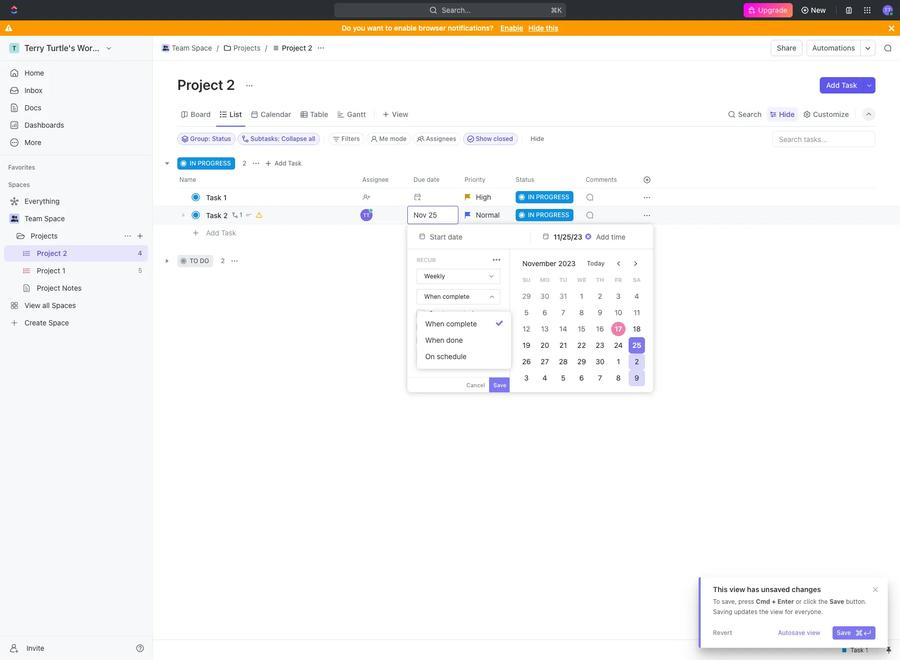 Task type: locate. For each thing, give the bounding box(es) containing it.
1 horizontal spatial 1
[[240, 211, 243, 219]]

0 horizontal spatial view
[[730, 586, 746, 594]]

when complete inside dropdown button
[[425, 293, 470, 301]]

save down 'button.'
[[837, 630, 852, 637]]

calendar link
[[259, 107, 291, 121]]

board link
[[189, 107, 211, 121]]

schedule
[[437, 352, 467, 361]]

0 vertical spatial add task button
[[821, 77, 864, 94]]

when up "on"
[[426, 336, 445, 345]]

0 horizontal spatial projects
[[31, 232, 58, 240]]

hide button
[[527, 133, 549, 145]]

we
[[577, 277, 587, 283]]

0 horizontal spatial space
[[44, 214, 65, 223]]

0 vertical spatial 1
[[224, 193, 227, 202]]

1 vertical spatial projects link
[[31, 228, 120, 244]]

enter
[[778, 598, 795, 606]]

button.
[[847, 598, 867, 606]]

/
[[217, 43, 219, 52], [265, 43, 267, 52]]

this
[[546, 24, 559, 32]]

hide inside button
[[531, 135, 545, 143]]

automations button
[[808, 40, 861, 56]]

0 vertical spatial space
[[192, 43, 212, 52]]

2 / from the left
[[265, 43, 267, 52]]

to:
[[471, 337, 479, 344]]

when
[[425, 293, 441, 301], [426, 320, 445, 328], [426, 336, 445, 345]]

1 vertical spatial project
[[177, 76, 223, 93]]

on schedule
[[426, 352, 467, 361]]

this
[[713, 586, 728, 594]]

add
[[827, 81, 840, 90], [275, 160, 287, 167], [206, 228, 219, 237]]

2 vertical spatial add task button
[[202, 227, 240, 239]]

recur
[[417, 257, 436, 263], [429, 323, 446, 331]]

0 horizontal spatial project
[[177, 76, 223, 93]]

2 vertical spatial add
[[206, 228, 219, 237]]

gantt
[[347, 110, 366, 118]]

notifications?
[[448, 24, 494, 32]]

1 horizontal spatial to
[[386, 24, 392, 32]]

new button
[[797, 2, 833, 18]]

1 horizontal spatial /
[[265, 43, 267, 52]]

1 horizontal spatial projects link
[[221, 42, 263, 54]]

save inside this view has unsaved changes to save, press cmd + enter or click the save button. saving updates the view for everyone.
[[830, 598, 845, 606]]

2 horizontal spatial view
[[807, 630, 821, 637]]

task
[[842, 81, 858, 90], [288, 160, 302, 167], [206, 193, 222, 202], [206, 211, 222, 220], [221, 228, 236, 237]]

team space link
[[159, 42, 215, 54], [25, 211, 146, 227]]

1 horizontal spatial user group image
[[163, 46, 169, 51]]

when done
[[426, 336, 463, 345]]

Add time text field
[[597, 232, 627, 241]]

2 vertical spatial save
[[837, 630, 852, 637]]

0 horizontal spatial user group image
[[10, 216, 18, 222]]

when up create
[[425, 293, 441, 301]]

1 vertical spatial project 2
[[177, 76, 238, 93]]

dashboards link
[[4, 117, 148, 133]]

1 vertical spatial the
[[760, 609, 769, 616]]

task 1 link
[[204, 190, 354, 205]]

1 vertical spatial add
[[275, 160, 287, 167]]

autosave
[[778, 630, 806, 637]]

view up "save,"
[[730, 586, 746, 594]]

0 vertical spatial hide
[[529, 24, 544, 32]]

1 vertical spatial hide
[[780, 110, 795, 118]]

complete inside when complete button
[[447, 320, 477, 328]]

team space inside tree
[[25, 214, 65, 223]]

1 horizontal spatial add task
[[275, 160, 302, 167]]

0 vertical spatial view
[[730, 586, 746, 594]]

view for this
[[730, 586, 746, 594]]

recur down create
[[429, 323, 446, 331]]

the
[[819, 598, 828, 606], [760, 609, 769, 616]]

1 horizontal spatial space
[[192, 43, 212, 52]]

to
[[713, 598, 720, 606]]

1 horizontal spatial view
[[771, 609, 784, 616]]

0 vertical spatial add task
[[827, 81, 858, 90]]

1 vertical spatial when complete
[[426, 320, 477, 328]]

0 horizontal spatial 1
[[224, 193, 227, 202]]

0 vertical spatial when complete
[[425, 293, 470, 301]]

1 vertical spatial projects
[[31, 232, 58, 240]]

view for autosave
[[807, 630, 821, 637]]

docs
[[25, 103, 41, 112]]

autosave view
[[778, 630, 821, 637]]

0 horizontal spatial add
[[206, 228, 219, 237]]

the right click on the bottom of the page
[[819, 598, 828, 606]]

add task up customize
[[827, 81, 858, 90]]

2 vertical spatial hide
[[531, 135, 545, 143]]

2
[[308, 43, 312, 52], [227, 76, 235, 93], [243, 160, 247, 167], [224, 211, 228, 220], [221, 257, 225, 265]]

when complete
[[425, 293, 470, 301], [426, 320, 477, 328]]

recur up when complete dropdown button
[[417, 257, 436, 263]]

1 horizontal spatial team
[[172, 43, 190, 52]]

to
[[386, 24, 392, 32], [190, 257, 198, 265]]

1 horizontal spatial projects
[[234, 43, 261, 52]]

save left 'button.'
[[830, 598, 845, 606]]

add task button down "task 2"
[[202, 227, 240, 239]]

projects link inside tree
[[31, 228, 120, 244]]

to right want on the left top of page
[[386, 24, 392, 32]]

share
[[777, 43, 797, 52]]

1 vertical spatial user group image
[[10, 216, 18, 222]]

2 vertical spatial when
[[426, 336, 445, 345]]

view inside button
[[807, 630, 821, 637]]

0 horizontal spatial team
[[25, 214, 42, 223]]

0 horizontal spatial team space link
[[25, 211, 146, 227]]

add down "task 2"
[[206, 228, 219, 237]]

team
[[172, 43, 190, 52], [25, 214, 42, 223]]

0 vertical spatial project
[[282, 43, 306, 52]]

1 horizontal spatial add task button
[[262, 158, 306, 170]]

create new task
[[429, 310, 476, 318]]

when for when done button
[[426, 336, 445, 345]]

view down +
[[771, 609, 784, 616]]

when complete up create new task
[[425, 293, 470, 301]]

add task button
[[821, 77, 864, 94], [262, 158, 306, 170], [202, 227, 240, 239]]

recur for recur forever
[[429, 323, 446, 331]]

1 vertical spatial add task button
[[262, 158, 306, 170]]

save right cancel
[[494, 382, 507, 389]]

revert
[[713, 630, 733, 637]]

calendar
[[261, 110, 291, 118]]

add task
[[827, 81, 858, 90], [275, 160, 302, 167], [206, 228, 236, 237]]

the down cmd on the bottom right
[[760, 609, 769, 616]]

team space
[[172, 43, 212, 52], [25, 214, 65, 223]]

1 vertical spatial save
[[830, 598, 845, 606]]

0 vertical spatial recur
[[417, 257, 436, 263]]

in
[[190, 160, 196, 167]]

complete up new
[[443, 293, 470, 301]]

1 vertical spatial 1
[[240, 211, 243, 219]]

list
[[230, 110, 242, 118]]

1 horizontal spatial team space link
[[159, 42, 215, 54]]

when inside dropdown button
[[425, 293, 441, 301]]

1 vertical spatial when
[[426, 320, 445, 328]]

0 vertical spatial complete
[[443, 293, 470, 301]]

add up customize
[[827, 81, 840, 90]]

1 up "task 2"
[[224, 193, 227, 202]]

add up task 1 link
[[275, 160, 287, 167]]

complete
[[443, 293, 470, 301], [447, 320, 477, 328]]

revert button
[[709, 627, 737, 640]]

0 vertical spatial when
[[425, 293, 441, 301]]

task down 1 button
[[221, 228, 236, 237]]

view down everyone.
[[807, 630, 821, 637]]

2 horizontal spatial add task
[[827, 81, 858, 90]]

0 vertical spatial projects
[[234, 43, 261, 52]]

add task up task 1 link
[[275, 160, 302, 167]]

tree
[[4, 193, 148, 331]]

1 vertical spatial team space link
[[25, 211, 146, 227]]

1 vertical spatial space
[[44, 214, 65, 223]]

when for when complete dropdown button
[[425, 293, 441, 301]]

1 horizontal spatial team space
[[172, 43, 212, 52]]

projects
[[234, 43, 261, 52], [31, 232, 58, 240]]

2 vertical spatial add task
[[206, 228, 236, 237]]

2 vertical spatial view
[[807, 630, 821, 637]]

1 vertical spatial team
[[25, 214, 42, 223]]

assignees
[[426, 135, 457, 143]]

when down create
[[426, 320, 445, 328]]

0 vertical spatial to
[[386, 24, 392, 32]]

add task button up customize
[[821, 77, 864, 94]]

add task button up task 1 link
[[262, 158, 306, 170]]

to left do on the left top of page
[[190, 257, 198, 265]]

tree containing team space
[[4, 193, 148, 331]]

for
[[786, 609, 794, 616]]

cancel
[[467, 382, 486, 389]]

upgrade
[[759, 6, 788, 14]]

when complete button
[[421, 316, 507, 332]]

hide
[[529, 24, 544, 32], [780, 110, 795, 118], [531, 135, 545, 143]]

1 vertical spatial recur
[[429, 323, 446, 331]]

+
[[772, 598, 776, 606]]

new
[[450, 310, 462, 318]]

0 horizontal spatial /
[[217, 43, 219, 52]]

want
[[367, 24, 384, 32]]

project 2
[[282, 43, 312, 52], [177, 76, 238, 93]]

do you want to enable browser notifications? enable hide this
[[342, 24, 559, 32]]

1 / from the left
[[217, 43, 219, 52]]

1 vertical spatial complete
[[447, 320, 477, 328]]

when complete down create new task
[[426, 320, 477, 328]]

view
[[730, 586, 746, 594], [771, 609, 784, 616], [807, 630, 821, 637]]

complete down new
[[447, 320, 477, 328]]

save button
[[833, 627, 876, 640]]

0 horizontal spatial team space
[[25, 214, 65, 223]]

new
[[811, 6, 827, 14]]

0 vertical spatial add
[[827, 81, 840, 90]]

task down the task 1
[[206, 211, 222, 220]]

today
[[587, 260, 605, 267]]

2 horizontal spatial add task button
[[821, 77, 864, 94]]

add task down "task 2"
[[206, 228, 236, 237]]

automations
[[813, 43, 856, 52]]

0 vertical spatial project 2
[[282, 43, 312, 52]]

0 horizontal spatial projects link
[[31, 228, 120, 244]]

1 right "task 2"
[[240, 211, 243, 219]]

0 vertical spatial the
[[819, 598, 828, 606]]

1 vertical spatial team space
[[25, 214, 65, 223]]

0 horizontal spatial to
[[190, 257, 198, 265]]

1 horizontal spatial project
[[282, 43, 306, 52]]

2 horizontal spatial add
[[827, 81, 840, 90]]

when complete inside button
[[426, 320, 477, 328]]

user group image
[[163, 46, 169, 51], [10, 216, 18, 222]]

0 vertical spatial team
[[172, 43, 190, 52]]



Task type: describe. For each thing, give the bounding box(es) containing it.
2023
[[559, 259, 576, 268]]

1 vertical spatial view
[[771, 609, 784, 616]]

this view has unsaved changes to save, press cmd + enter or click the save button. saving updates the view for everyone.
[[713, 586, 867, 616]]

unsaved
[[762, 586, 791, 594]]

gantt link
[[345, 107, 366, 121]]

enable
[[394, 24, 417, 32]]

everyone.
[[795, 609, 824, 616]]

done
[[447, 336, 463, 345]]

0 vertical spatial team space
[[172, 43, 212, 52]]

share button
[[771, 40, 803, 56]]

save inside button
[[837, 630, 852, 637]]

updates
[[735, 609, 758, 616]]

th
[[596, 277, 604, 283]]

status
[[452, 337, 470, 344]]

to do
[[190, 257, 209, 265]]

0 horizontal spatial project 2
[[177, 76, 238, 93]]

team inside tree
[[25, 214, 42, 223]]

task up customize
[[842, 81, 858, 90]]

space inside tree
[[44, 214, 65, 223]]

Start date text field
[[430, 232, 515, 241]]

docs link
[[4, 100, 148, 116]]

browser
[[419, 24, 446, 32]]

favorites
[[8, 164, 35, 171]]

⌘k
[[551, 6, 562, 14]]

list link
[[228, 107, 242, 121]]

enable
[[501, 24, 524, 32]]

1 vertical spatial to
[[190, 257, 198, 265]]

you
[[353, 24, 365, 32]]

task up "task 2"
[[206, 193, 222, 202]]

1 button
[[230, 210, 244, 220]]

do
[[342, 24, 351, 32]]

search...
[[442, 6, 471, 14]]

november
[[523, 259, 557, 268]]

0 horizontal spatial add task button
[[202, 227, 240, 239]]

home link
[[4, 65, 148, 81]]

fr
[[615, 277, 622, 283]]

1 horizontal spatial the
[[819, 598, 828, 606]]

saving
[[713, 609, 733, 616]]

inbox link
[[4, 82, 148, 99]]

Due date text field
[[554, 232, 583, 241]]

complete inside when complete dropdown button
[[443, 293, 470, 301]]

0 vertical spatial team space link
[[159, 42, 215, 54]]

board
[[191, 110, 211, 118]]

0 vertical spatial projects link
[[221, 42, 263, 54]]

search button
[[725, 107, 765, 121]]

1 inside button
[[240, 211, 243, 219]]

save,
[[722, 598, 737, 606]]

1 horizontal spatial add
[[275, 160, 287, 167]]

assignees button
[[413, 133, 461, 145]]

on schedule button
[[421, 349, 507, 365]]

recur forever
[[429, 323, 468, 331]]

1 horizontal spatial project 2
[[282, 43, 312, 52]]

press
[[739, 598, 755, 606]]

0 horizontal spatial the
[[760, 609, 769, 616]]

task 1
[[206, 193, 227, 202]]

favorites button
[[4, 162, 39, 174]]

user group image inside the sidebar navigation
[[10, 216, 18, 222]]

changes
[[792, 586, 822, 594]]

hide button
[[767, 107, 798, 121]]

Search tasks... text field
[[773, 131, 876, 147]]

november 2023
[[523, 259, 576, 268]]

sa
[[633, 277, 641, 283]]

hide inside dropdown button
[[780, 110, 795, 118]]

upgrade link
[[744, 3, 793, 17]]

or
[[796, 598, 802, 606]]

home
[[25, 69, 44, 77]]

dashboards
[[25, 121, 64, 129]]

progress
[[198, 160, 231, 167]]

when done button
[[421, 332, 507, 349]]

su
[[523, 277, 531, 283]]

invite
[[27, 644, 44, 653]]

has
[[748, 586, 760, 594]]

customize button
[[800, 107, 853, 121]]

inbox
[[25, 86, 42, 95]]

projects inside the sidebar navigation
[[31, 232, 58, 240]]

table link
[[308, 107, 328, 121]]

recur for recur
[[417, 257, 436, 263]]

on
[[426, 352, 435, 361]]

do
[[200, 257, 209, 265]]

forever
[[448, 323, 468, 331]]

tu
[[560, 277, 568, 283]]

1 vertical spatial add task
[[275, 160, 302, 167]]

project 2 link
[[269, 42, 315, 54]]

spaces
[[8, 181, 30, 189]]

update status to:
[[429, 337, 479, 344]]

search
[[739, 110, 762, 118]]

sidebar navigation
[[0, 36, 153, 661]]

0 horizontal spatial add task
[[206, 228, 236, 237]]

table
[[310, 110, 328, 118]]

autosave view button
[[774, 627, 825, 640]]

task 2
[[206, 211, 228, 220]]

task
[[464, 310, 476, 318]]

in progress
[[190, 160, 231, 167]]

click
[[804, 598, 817, 606]]

update
[[429, 337, 450, 344]]

task up task 1 link
[[288, 160, 302, 167]]

0 vertical spatial user group image
[[163, 46, 169, 51]]

customize
[[814, 110, 850, 118]]

cmd
[[756, 598, 771, 606]]

0 vertical spatial save
[[494, 382, 507, 389]]

tree inside the sidebar navigation
[[4, 193, 148, 331]]



Task type: vqa. For each thing, say whether or not it's contained in the screenshot.
Cmd
yes



